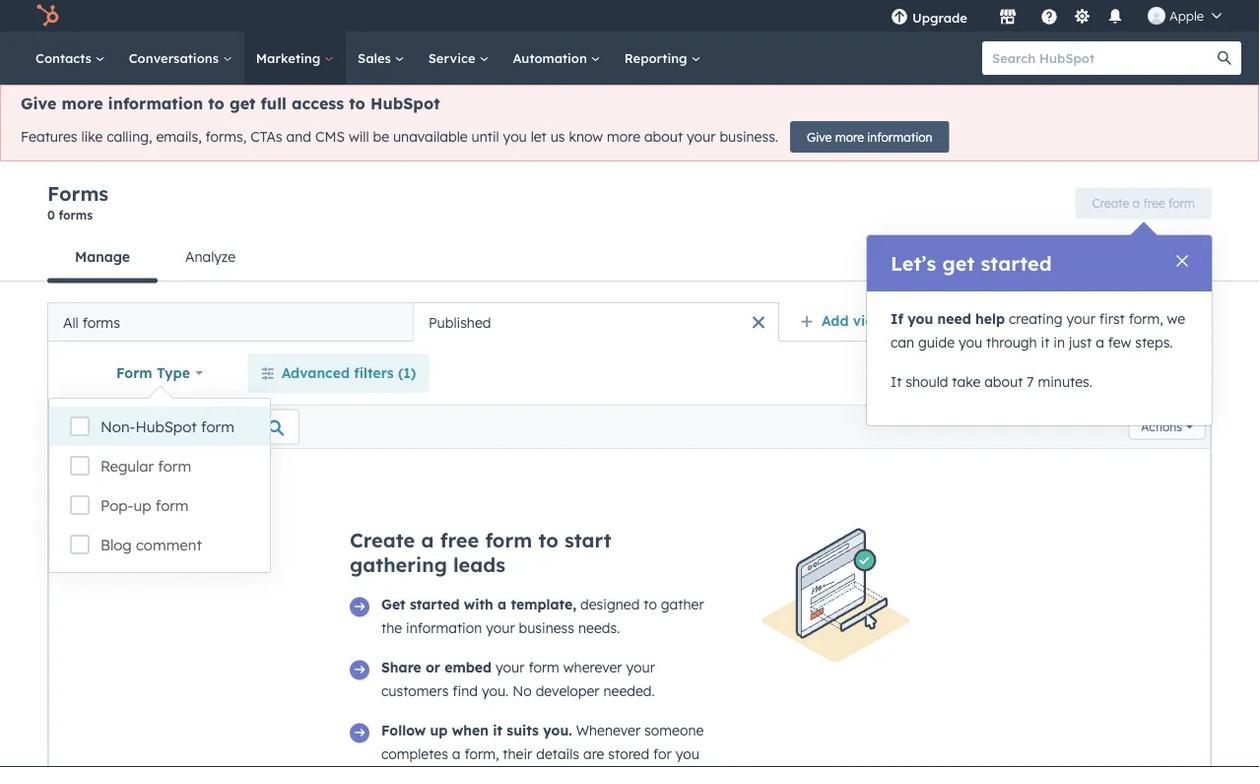 Task type: describe. For each thing, give the bounding box(es) containing it.
your inside the designed to gather the information your business needs.
[[486, 620, 515, 637]]

save view button
[[1092, 358, 1199, 389]]

regular form
[[100, 457, 191, 476]]

view for save
[[1157, 366, 1182, 381]]

form down search forms search field
[[158, 457, 191, 476]]

just
[[1069, 334, 1092, 351]]

completes
[[381, 746, 448, 763]]

your up no
[[496, 659, 525, 676]]

emails,
[[156, 128, 202, 146]]

your up needed. at bottom
[[626, 659, 655, 676]]

apple button
[[1136, 0, 1234, 32]]

more for give more information
[[835, 130, 864, 144]]

Search HubSpot search field
[[982, 41, 1224, 75]]

list box containing non-hubspot form
[[49, 399, 270, 572]]

1 vertical spatial you.
[[543, 722, 572, 739]]

form
[[116, 365, 152, 382]]

it
[[891, 373, 902, 391]]

no
[[513, 683, 532, 700]]

business.
[[720, 128, 778, 146]]

help image
[[1040, 9, 1058, 27]]

published
[[429, 314, 491, 331]]

follow up when it suits you.
[[381, 722, 572, 739]]

create for create a free form
[[1092, 196, 1129, 211]]

access
[[292, 94, 344, 113]]

form inside button
[[1169, 196, 1195, 211]]

designed to gather the information your business needs.
[[381, 596, 704, 637]]

non‑hubspot
[[1070, 248, 1165, 265]]

get
[[381, 596, 406, 613]]

calling,
[[107, 128, 152, 146]]

find
[[453, 683, 478, 700]]

notifications image
[[1106, 9, 1124, 27]]

comment
[[136, 536, 202, 555]]

add view (2/50)
[[822, 312, 932, 330]]

1 horizontal spatial get
[[942, 251, 975, 276]]

give more information
[[807, 130, 932, 144]]

need
[[938, 310, 971, 328]]

share or embed
[[381, 659, 492, 676]]

hubspot image
[[35, 4, 59, 28]]

features like calling, emails, forms, ctas and cms will be unavailable until you let us know more about your business.
[[21, 128, 778, 146]]

your form wherever your customers find you. no developer needed.
[[381, 659, 655, 700]]

search image
[[1218, 51, 1232, 65]]

in
[[1054, 334, 1065, 351]]

suits
[[507, 722, 539, 739]]

all for all forms
[[63, 314, 79, 331]]

Search forms search field
[[53, 409, 300, 445]]

blog
[[100, 536, 132, 555]]

gathering
[[350, 553, 447, 577]]

a right with
[[498, 596, 507, 613]]

you inside the creating your first form, we can guide you through it in just a few steps.
[[959, 334, 982, 351]]

service
[[428, 50, 479, 66]]

until
[[471, 128, 499, 146]]

start
[[565, 528, 611, 553]]

form down form type dropdown button
[[201, 418, 234, 436]]

us
[[550, 128, 565, 146]]

close image
[[1176, 255, 1188, 267]]

embed
[[445, 659, 492, 676]]

we
[[1167, 310, 1185, 328]]

navigation containing manage
[[47, 234, 263, 283]]

1 vertical spatial about
[[984, 373, 1023, 391]]

get started with a template,
[[381, 596, 576, 613]]

and
[[286, 128, 311, 146]]

features
[[21, 128, 77, 146]]

free for create a free form to start gathering leads
[[440, 528, 479, 553]]

a inside the creating your first form, we can guide you through it in just a few steps.
[[1096, 334, 1104, 351]]

give for give more information
[[807, 130, 832, 144]]

information for give more information
[[867, 130, 932, 144]]

forms inside forms 0 forms
[[59, 207, 93, 222]]

can
[[891, 334, 914, 351]]

analyze button
[[158, 234, 263, 281]]

non‑hubspot forms button
[[1050, 245, 1212, 270]]

forms banner
[[47, 181, 1212, 234]]

reporting link
[[613, 32, 713, 85]]

through
[[986, 334, 1037, 351]]

menu containing apple
[[877, 0, 1235, 32]]

when
[[452, 722, 489, 739]]

forms inside button
[[82, 314, 120, 331]]

forms inside banner
[[47, 181, 109, 206]]

automation
[[513, 50, 591, 66]]

marketing
[[256, 50, 324, 66]]

full
[[261, 94, 287, 113]]

pop-
[[100, 497, 134, 515]]

whenever someone completes a form, their details are stored for yo
[[381, 722, 704, 768]]

1 horizontal spatial started
[[981, 251, 1052, 276]]

all forms
[[63, 314, 120, 331]]

contacts link
[[24, 32, 117, 85]]

advanced
[[281, 365, 350, 382]]

a inside create a free form to start gathering leads
[[421, 528, 434, 553]]

their
[[503, 746, 532, 763]]

to up forms,
[[208, 94, 225, 113]]

save
[[1127, 366, 1154, 381]]

(1)
[[398, 365, 416, 382]]

automation link
[[501, 32, 613, 85]]

up for pop-
[[134, 497, 151, 515]]

0 horizontal spatial about
[[644, 128, 683, 146]]

manage
[[75, 248, 130, 266]]

more for give more information to get full access to hubspot
[[62, 94, 103, 113]]

take
[[952, 373, 981, 391]]

7
[[1027, 373, 1034, 391]]

marketplaces image
[[999, 9, 1017, 27]]

conversations link
[[117, 32, 244, 85]]

sales
[[358, 50, 395, 66]]

upgrade image
[[891, 9, 908, 27]]

are
[[583, 746, 604, 763]]

give for give more information to get full access to hubspot
[[21, 94, 57, 113]]

it should take about 7 minutes.
[[891, 373, 1093, 391]]

someone
[[644, 722, 704, 739]]

first
[[1099, 310, 1125, 328]]



Task type: locate. For each thing, give the bounding box(es) containing it.
your up just
[[1066, 310, 1095, 328]]

about right know
[[644, 128, 683, 146]]

0 vertical spatial started
[[981, 251, 1052, 276]]

reporting
[[624, 50, 691, 66]]

a up non‑hubspot forms
[[1133, 196, 1140, 211]]

0 vertical spatial form,
[[1129, 310, 1163, 328]]

form, inside whenever someone completes a form, their details are stored for yo
[[464, 746, 499, 763]]

form type button
[[103, 354, 216, 393]]

form, inside the creating your first form, we can guide you through it in just a few steps.
[[1129, 310, 1163, 328]]

it
[[1041, 334, 1050, 351], [493, 722, 502, 739]]

non-hubspot form
[[100, 418, 234, 436]]

your left business.
[[687, 128, 716, 146]]

to up will
[[349, 94, 365, 113]]

forms right 0
[[59, 207, 93, 222]]

to left the start
[[538, 528, 558, 553]]

stored
[[608, 746, 649, 763]]

1 horizontal spatial hubspot
[[370, 94, 440, 113]]

up for follow
[[430, 722, 448, 739]]

you down "need" on the right top of page
[[959, 334, 982, 351]]

your
[[687, 128, 716, 146], [1066, 310, 1095, 328], [486, 620, 515, 637], [496, 659, 525, 676], [626, 659, 655, 676]]

a right just
[[1096, 334, 1104, 351]]

forms up 'we'
[[1169, 248, 1212, 265]]

manage button
[[47, 234, 158, 283]]

folders
[[1133, 314, 1180, 331]]

for
[[653, 746, 672, 763]]

create inside create a free form button
[[1092, 196, 1129, 211]]

0 vertical spatial you.
[[482, 683, 509, 700]]

started right 'get'
[[410, 596, 460, 613]]

1 horizontal spatial you
[[908, 310, 933, 328]]

0 vertical spatial about
[[644, 128, 683, 146]]

2 horizontal spatial information
[[867, 130, 932, 144]]

1 horizontal spatial up
[[430, 722, 448, 739]]

you. up details
[[543, 722, 572, 739]]

published button
[[413, 302, 779, 342]]

your down get started with a template, on the left of the page
[[486, 620, 515, 637]]

form up get started with a template, on the left of the page
[[485, 528, 532, 553]]

form inside create a free form to start gathering leads
[[485, 528, 532, 553]]

1 horizontal spatial forms
[[1169, 248, 1212, 265]]

if
[[891, 310, 903, 328]]

0 vertical spatial information
[[108, 94, 203, 113]]

advanced filters (1) button
[[248, 354, 429, 393]]

ctas
[[250, 128, 282, 146]]

all right "need" on the right top of page
[[971, 312, 989, 330]]

upgrade
[[912, 9, 967, 26]]

contacts
[[35, 50, 95, 66]]

free for create a free form
[[1143, 196, 1165, 211]]

about left 7 in the right of the page
[[984, 373, 1023, 391]]

form, down 'follow up when it suits you.'
[[464, 746, 499, 763]]

2 horizontal spatial you
[[959, 334, 982, 351]]

it left in
[[1041, 334, 1050, 351]]

conversations
[[129, 50, 222, 66]]

to inside create a free form to start gathering leads
[[538, 528, 558, 553]]

form up close image
[[1169, 196, 1195, 211]]

create up non‑hubspot
[[1092, 196, 1129, 211]]

add view (2/50) button
[[787, 301, 959, 341]]

0 vertical spatial give
[[21, 94, 57, 113]]

add
[[822, 312, 849, 330]]

help
[[975, 310, 1005, 328]]

0 horizontal spatial you
[[503, 128, 527, 146]]

all down manage button
[[63, 314, 79, 331]]

2 vertical spatial you
[[959, 334, 982, 351]]

0 horizontal spatial create
[[350, 528, 415, 553]]

follow
[[381, 722, 426, 739]]

you. inside your form wherever your customers find you. no developer needed.
[[482, 683, 509, 700]]

form up comment
[[155, 497, 189, 515]]

information inside the designed to gather the information your business needs.
[[406, 620, 482, 637]]

free up with
[[440, 528, 479, 553]]

give more information to get full access to hubspot
[[21, 94, 440, 113]]

0
[[47, 207, 55, 222]]

free inside create a free form to start gathering leads
[[440, 528, 479, 553]]

0 vertical spatial hubspot
[[370, 94, 440, 113]]

0 vertical spatial forms
[[59, 207, 93, 222]]

1 horizontal spatial free
[[1143, 196, 1165, 211]]

up down regular form
[[134, 497, 151, 515]]

get
[[230, 94, 256, 113], [942, 251, 975, 276]]

all for all views
[[971, 312, 989, 330]]

get right let's
[[942, 251, 975, 276]]

1 vertical spatial get
[[942, 251, 975, 276]]

1 vertical spatial free
[[440, 528, 479, 553]]

information
[[108, 94, 203, 113], [867, 130, 932, 144], [406, 620, 482, 637]]

1 vertical spatial you
[[908, 310, 933, 328]]

menu
[[877, 0, 1235, 32]]

wherever
[[563, 659, 622, 676]]

be
[[373, 128, 389, 146]]

forms
[[47, 181, 109, 206], [1169, 248, 1212, 265]]

a
[[1133, 196, 1140, 211], [1096, 334, 1104, 351], [421, 528, 434, 553], [498, 596, 507, 613], [452, 746, 461, 763]]

give right business.
[[807, 130, 832, 144]]

form, up steps. on the top right of page
[[1129, 310, 1163, 328]]

create for create a free form to start gathering leads
[[350, 528, 415, 553]]

2 horizontal spatial more
[[835, 130, 864, 144]]

creating
[[1009, 310, 1063, 328]]

form inside your form wherever your customers find you. no developer needed.
[[528, 659, 559, 676]]

about
[[644, 128, 683, 146], [984, 373, 1023, 391]]

give up features
[[21, 94, 57, 113]]

create up 'get'
[[350, 528, 415, 553]]

0 vertical spatial get
[[230, 94, 256, 113]]

let
[[531, 128, 547, 146]]

or
[[426, 659, 440, 676]]

form,
[[1129, 310, 1163, 328], [464, 746, 499, 763]]

settings link
[[1070, 5, 1095, 26]]

0 vertical spatial it
[[1041, 334, 1050, 351]]

free inside button
[[1143, 196, 1165, 211]]

1 vertical spatial view
[[1157, 366, 1182, 381]]

all views link
[[959, 301, 1044, 341]]

forms up 0
[[47, 181, 109, 206]]

free up non‑hubspot forms
[[1143, 196, 1165, 211]]

0 horizontal spatial you.
[[482, 683, 509, 700]]

analyze
[[185, 248, 236, 266]]

share
[[381, 659, 421, 676]]

0 horizontal spatial free
[[440, 528, 479, 553]]

1 horizontal spatial information
[[406, 620, 482, 637]]

0 horizontal spatial it
[[493, 722, 502, 739]]

1 vertical spatial give
[[807, 130, 832, 144]]

it left suits on the bottom of the page
[[493, 722, 502, 739]]

view left 'if'
[[853, 312, 885, 330]]

leads
[[453, 553, 506, 577]]

form type
[[116, 365, 190, 382]]

a left leads
[[421, 528, 434, 553]]

hubspot
[[370, 94, 440, 113], [135, 418, 197, 436]]

forms 0 forms
[[47, 181, 109, 222]]

(2/50)
[[889, 312, 932, 330]]

view inside popup button
[[853, 312, 885, 330]]

1 horizontal spatial create
[[1092, 196, 1129, 211]]

forms inside non‑hubspot forms button
[[1169, 248, 1212, 265]]

blog comment
[[100, 536, 202, 555]]

0 horizontal spatial view
[[853, 312, 885, 330]]

0 horizontal spatial up
[[134, 497, 151, 515]]

guide
[[918, 334, 955, 351]]

1 horizontal spatial all
[[971, 312, 989, 330]]

your inside the creating your first form, we can guide you through it in just a few steps.
[[1066, 310, 1095, 328]]

you. left no
[[482, 683, 509, 700]]

advanced filters (1)
[[281, 365, 416, 382]]

1 horizontal spatial you.
[[543, 722, 572, 739]]

will
[[349, 128, 369, 146]]

0 vertical spatial create
[[1092, 196, 1129, 211]]

all inside button
[[63, 314, 79, 331]]

cms
[[315, 128, 345, 146]]

it inside the creating your first form, we can guide you through it in just a few steps.
[[1041, 334, 1050, 351]]

view for add
[[853, 312, 885, 330]]

started
[[981, 251, 1052, 276], [410, 596, 460, 613]]

all
[[971, 312, 989, 330], [63, 314, 79, 331]]

developer
[[536, 683, 600, 700]]

1 horizontal spatial about
[[984, 373, 1023, 391]]

let's
[[891, 251, 936, 276]]

1 vertical spatial form,
[[464, 746, 499, 763]]

0 horizontal spatial give
[[21, 94, 57, 113]]

1 vertical spatial hubspot
[[135, 418, 197, 436]]

information for give more information to get full access to hubspot
[[108, 94, 203, 113]]

marketplaces button
[[987, 0, 1029, 32]]

gather
[[661, 596, 704, 613]]

a inside whenever someone completes a form, their details are stored for yo
[[452, 746, 461, 763]]

hubspot up features like calling, emails, forms, ctas and cms will be unavailable until you let us know more about your business.
[[370, 94, 440, 113]]

needs.
[[578, 620, 620, 637]]

with
[[464, 596, 493, 613]]

1 vertical spatial it
[[493, 722, 502, 739]]

view inside button
[[1157, 366, 1182, 381]]

all views
[[971, 312, 1032, 330]]

0 horizontal spatial started
[[410, 596, 460, 613]]

hubspot link
[[24, 4, 74, 28]]

actions
[[1141, 420, 1182, 434]]

free
[[1143, 196, 1165, 211], [440, 528, 479, 553]]

get left full
[[230, 94, 256, 113]]

1 vertical spatial information
[[867, 130, 932, 144]]

search button
[[1208, 41, 1241, 75]]

0 horizontal spatial all
[[63, 314, 79, 331]]

create a free form to start gathering leads
[[350, 528, 611, 577]]

0 horizontal spatial get
[[230, 94, 256, 113]]

create inside create a free form to start gathering leads
[[350, 528, 415, 553]]

1 horizontal spatial give
[[807, 130, 832, 144]]

list box
[[49, 399, 270, 572]]

1 vertical spatial up
[[430, 722, 448, 739]]

1 vertical spatial create
[[350, 528, 415, 553]]

0 horizontal spatial forms
[[47, 181, 109, 206]]

0 vertical spatial view
[[853, 312, 885, 330]]

1 horizontal spatial view
[[1157, 366, 1182, 381]]

started up views
[[981, 251, 1052, 276]]

let's get started
[[891, 251, 1052, 276]]

you.
[[482, 683, 509, 700], [543, 722, 572, 739]]

forms up form
[[82, 314, 120, 331]]

up left when
[[430, 722, 448, 739]]

like
[[81, 128, 103, 146]]

business
[[519, 620, 574, 637]]

0 horizontal spatial information
[[108, 94, 203, 113]]

if you need help
[[891, 310, 1005, 328]]

0 horizontal spatial hubspot
[[135, 418, 197, 436]]

navigation
[[47, 234, 263, 283]]

notifications button
[[1099, 0, 1132, 32]]

whenever
[[576, 722, 641, 739]]

0 vertical spatial free
[[1143, 196, 1165, 211]]

1 horizontal spatial form,
[[1129, 310, 1163, 328]]

designed
[[580, 596, 640, 613]]

regular
[[100, 457, 154, 476]]

a inside button
[[1133, 196, 1140, 211]]

view right save
[[1157, 366, 1182, 381]]

actions button
[[1128, 414, 1206, 440]]

type
[[157, 365, 190, 382]]

you left the let
[[503, 128, 527, 146]]

1 vertical spatial started
[[410, 596, 460, 613]]

to inside the designed to gather the information your business needs.
[[644, 596, 657, 613]]

hubspot up regular form
[[135, 418, 197, 436]]

1 horizontal spatial more
[[607, 128, 640, 146]]

0 horizontal spatial form,
[[464, 746, 499, 763]]

0 horizontal spatial more
[[62, 94, 103, 113]]

2 vertical spatial information
[[406, 620, 482, 637]]

1 vertical spatial forms
[[82, 314, 120, 331]]

1 horizontal spatial it
[[1041, 334, 1050, 351]]

bob builder image
[[1148, 7, 1166, 25]]

a down when
[[452, 746, 461, 763]]

you right 'if'
[[908, 310, 933, 328]]

to left the gather at the bottom right of the page
[[644, 596, 657, 613]]

0 vertical spatial forms
[[47, 181, 109, 206]]

1 vertical spatial forms
[[1169, 248, 1212, 265]]

create a free form
[[1092, 196, 1195, 211]]

0 vertical spatial up
[[134, 497, 151, 515]]

details
[[536, 746, 579, 763]]

form up no
[[528, 659, 559, 676]]

0 vertical spatial you
[[503, 128, 527, 146]]

few
[[1108, 334, 1131, 351]]

settings image
[[1073, 8, 1091, 26]]



Task type: vqa. For each thing, say whether or not it's contained in the screenshot.
My
no



